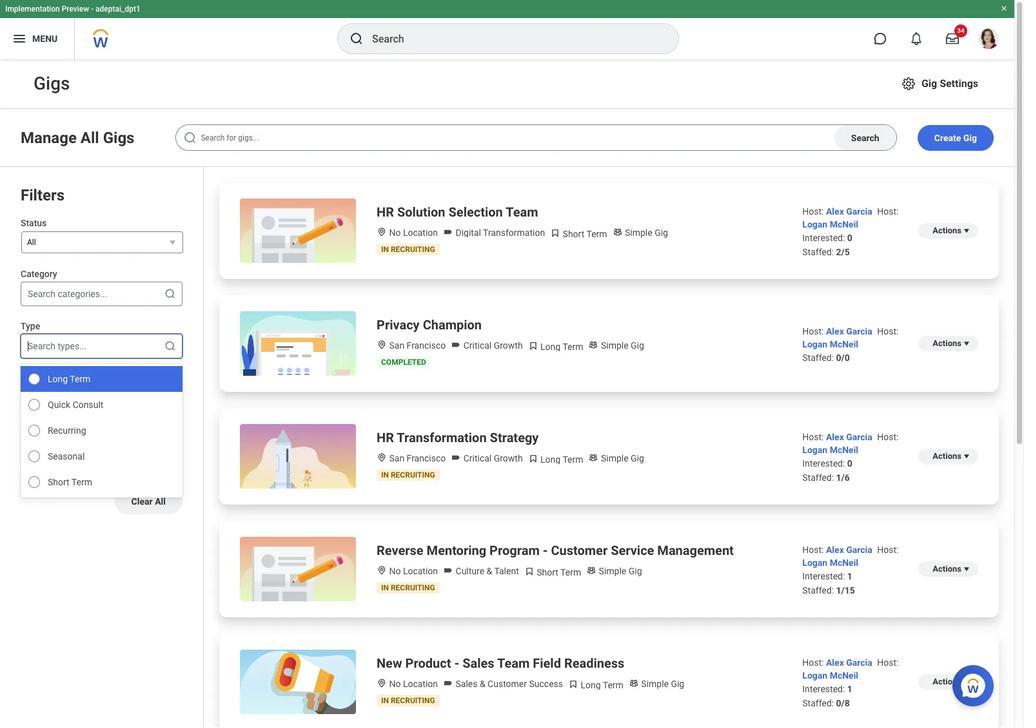 Task type: locate. For each thing, give the bounding box(es) containing it.
gig for hr transformation strategy
[[631, 454, 644, 464]]

clear all button
[[115, 489, 183, 515]]

2 in from the top
[[381, 471, 389, 480]]

interested: for hr transformation strategy
[[803, 459, 845, 469]]

tag image
[[451, 453, 461, 463], [443, 566, 454, 576]]

3 staffed: from the top
[[803, 473, 834, 483]]

5 alex from the top
[[826, 658, 844, 668]]

staffed: left 1/6
[[803, 473, 834, 483]]

0 vertical spatial media mylearning image
[[524, 567, 535, 577]]

mcneil up 1/15
[[830, 558, 859, 568]]

1 search image from the top
[[164, 288, 177, 301]]

1 vertical spatial media mylearning image
[[568, 680, 579, 690]]

critical down champion
[[464, 341, 492, 351]]

1 vertical spatial critical
[[464, 454, 492, 464]]

garcia up 0/0
[[847, 326, 873, 337]]

product
[[406, 656, 451, 672]]

logan inside host: alex garcia host: logan mcneil interested: 0 staffed: 2/5
[[803, 219, 828, 230]]

all down status
[[27, 238, 36, 247]]

1 vertical spatial growth
[[494, 454, 523, 464]]

alex up 0/0
[[826, 326, 844, 337]]

privacy champion link
[[377, 316, 482, 334]]

host:
[[803, 206, 824, 217], [878, 206, 899, 217], [803, 326, 824, 337], [878, 326, 899, 337], [803, 432, 824, 443], [878, 432, 899, 443], [803, 545, 824, 556], [878, 545, 899, 556], [803, 658, 824, 668], [878, 658, 899, 668]]

0 vertical spatial tag image
[[451, 453, 461, 463]]

2 0 from the top
[[848, 459, 853, 469]]

2 francisco from the top
[[407, 454, 446, 464]]

location image
[[377, 566, 387, 576]]

1 critical from the top
[[464, 341, 492, 351]]

all for clear
[[155, 497, 166, 507]]

1 vertical spatial hr
[[377, 430, 394, 446]]

location down product
[[403, 679, 438, 690]]

search for search
[[852, 133, 880, 143]]

strategy
[[490, 430, 539, 446]]

2/5
[[837, 247, 850, 257]]

staffed: for reverse mentoring program - customer service management
[[803, 586, 834, 596]]

1 inside host: alex garcia host: logan mcneil interested: 1 staffed: 1/15
[[848, 572, 853, 582]]

no location down the solution
[[387, 228, 438, 238]]

0 inside host: alex garcia host: logan mcneil interested: 0 staffed: 1/6
[[848, 459, 853, 469]]

garcia up 1/15
[[847, 545, 873, 556]]

2 actions button from the top
[[919, 562, 979, 577]]

staffed: left 0/8
[[803, 699, 834, 709]]

critical growth
[[461, 341, 523, 351], [461, 454, 523, 464]]

mcneil inside host: alex garcia host: logan mcneil interested: 0 staffed: 1/6
[[830, 445, 859, 456]]

3 garcia from the top
[[847, 432, 873, 443]]

logan mcneil button up 0/0
[[803, 339, 859, 350]]

1 alex from the top
[[826, 206, 844, 217]]

& left talent
[[487, 566, 492, 577]]

0 vertical spatial &
[[487, 566, 492, 577]]

alex garcia button for new product - sales team field readiness
[[826, 658, 875, 668]]

no down new
[[389, 679, 401, 690]]

1 horizontal spatial media mylearning image
[[568, 680, 579, 690]]

4 actions from the top
[[933, 565, 962, 574]]

-
[[91, 5, 94, 14], [543, 543, 548, 559], [454, 656, 459, 672]]

1 interested: from the top
[[803, 233, 845, 243]]

host
[[21, 374, 40, 384]]

1 location image from the top
[[377, 227, 387, 237]]

logan mcneil button up 1/15
[[803, 558, 859, 568]]

media mylearning image
[[524, 567, 535, 577], [568, 680, 579, 690]]

mcneil inside host: alex garcia host: logan mcneil interested: 1 staffed: 1/15
[[830, 558, 859, 568]]

0 vertical spatial no location
[[387, 228, 438, 238]]

caret down image
[[962, 339, 972, 349], [962, 452, 972, 462], [962, 565, 972, 575]]

& for -
[[480, 679, 486, 690]]

in for hr transformation strategy
[[381, 471, 389, 480]]

alex up 1/15
[[826, 545, 844, 556]]

0 horizontal spatial customer
[[488, 679, 527, 690]]

recruiting down reverse
[[391, 584, 435, 593]]

1 vertical spatial media mylearning image
[[528, 341, 538, 352]]

search for search categories...
[[28, 289, 55, 299]]

recruiting down hr transformation strategy
[[391, 471, 435, 480]]

location image for hr solution selection team
[[377, 227, 387, 237]]

media mylearning image right success
[[568, 680, 579, 690]]

staffed: inside host: alex garcia host: logan mcneil interested: 0 staffed: 1/6
[[803, 473, 834, 483]]

1 1 from the top
[[848, 572, 853, 582]]

no for hr
[[389, 228, 401, 238]]

0 vertical spatial contact card matrix manager image
[[613, 227, 623, 237]]

garcia
[[847, 206, 873, 217], [847, 326, 873, 337], [847, 432, 873, 443], [847, 545, 873, 556], [847, 658, 873, 668]]

staffed: inside host: alex garcia host: logan mcneil staffed: 0/0
[[803, 353, 834, 363]]

2 critical growth from the top
[[461, 454, 523, 464]]

menu button
[[0, 18, 74, 59]]

- inside menu banner
[[91, 5, 94, 14]]

2 vertical spatial caret down image
[[962, 565, 972, 575]]

in for new product - sales team field readiness
[[381, 697, 389, 706]]

1 no from the top
[[389, 228, 401, 238]]

transformation inside hr transformation strategy link
[[397, 430, 487, 446]]

0 vertical spatial no
[[389, 228, 401, 238]]

san for hr
[[389, 454, 405, 464]]

1 mcneil from the top
[[830, 219, 859, 230]]

alex garcia button up 2/5
[[826, 206, 875, 217]]

2 search image from the top
[[164, 392, 177, 405]]

alex inside host: alex garcia host: logan mcneil interested: 1 staffed: 0/8
[[826, 658, 844, 668]]

1 critical growth from the top
[[461, 341, 523, 351]]

staffed: left 2/5
[[803, 247, 834, 257]]

alex up 1/6
[[826, 432, 844, 443]]

0 vertical spatial tag image
[[443, 227, 454, 237]]

tag image left digital
[[443, 227, 454, 237]]

1 horizontal spatial &
[[487, 566, 492, 577]]

0 horizontal spatial contact card matrix manager image
[[589, 453, 599, 463]]

- right product
[[454, 656, 459, 672]]

4 staffed: from the top
[[803, 586, 834, 596]]

alex garcia button for reverse mentoring program - customer service management
[[826, 545, 875, 556]]

san francisco down hr transformation strategy
[[387, 454, 446, 464]]

2 recruiting from the top
[[391, 471, 435, 480]]

&
[[487, 566, 492, 577], [480, 679, 486, 690]]

logan mcneil button up 2/5
[[803, 219, 859, 230]]

gig
[[922, 77, 938, 90], [964, 133, 977, 143], [655, 228, 668, 238], [631, 341, 644, 351], [631, 454, 644, 464], [629, 566, 642, 577], [671, 679, 685, 690]]

gig inside popup button
[[922, 77, 938, 90]]

& down new product - sales team field readiness link
[[480, 679, 486, 690]]

2 growth from the top
[[494, 454, 523, 464]]

0 vertical spatial search image
[[164, 288, 177, 301]]

culture & talent
[[454, 566, 519, 577]]

1 logan from the top
[[803, 219, 828, 230]]

san francisco for champion
[[387, 341, 446, 351]]

simple gig
[[623, 228, 668, 238], [599, 341, 644, 351], [599, 454, 644, 464], [597, 566, 642, 577], [639, 679, 685, 690]]

in recruiting down new
[[381, 697, 435, 706]]

4 logan from the top
[[803, 558, 828, 568]]

in recruiting down hr transformation strategy
[[381, 471, 435, 480]]

interested: for hr solution selection team
[[803, 233, 845, 243]]

sales down new product - sales team field readiness
[[456, 679, 478, 690]]

1 vertical spatial actions button
[[919, 562, 979, 577]]

0 vertical spatial actions button
[[919, 223, 979, 239]]

3 mcneil from the top
[[830, 445, 859, 456]]

1 vertical spatial no
[[389, 566, 401, 577]]

0 vertical spatial short term
[[561, 229, 607, 239]]

0 vertical spatial customer
[[551, 543, 608, 559]]

garcia up 0/8
[[847, 658, 873, 668]]

no location down reverse
[[387, 566, 438, 577]]

actions for -
[[933, 565, 962, 574]]

1 in from the top
[[381, 245, 389, 254]]

staffed: inside host: alex garcia host: logan mcneil interested: 1 staffed: 0/8
[[803, 699, 834, 709]]

1 alex garcia button from the top
[[826, 206, 875, 217]]

privacy
[[377, 317, 420, 333]]

staffed:
[[803, 247, 834, 257], [803, 353, 834, 363], [803, 473, 834, 483], [803, 586, 834, 596], [803, 699, 834, 709]]

customer down new product - sales team field readiness link
[[488, 679, 527, 690]]

1 vertical spatial 1
[[848, 685, 853, 695]]

interested: up 1/15
[[803, 572, 845, 582]]

san down hr transformation strategy
[[389, 454, 405, 464]]

gig for privacy champion
[[631, 341, 644, 351]]

0 vertical spatial actions button
[[919, 449, 979, 465]]

media mylearning image
[[550, 228, 561, 239], [528, 341, 538, 352], [528, 454, 538, 465]]

1 up 1/15
[[848, 572, 853, 582]]

1 horizontal spatial -
[[454, 656, 459, 672]]

alex garcia button
[[826, 206, 875, 217], [826, 326, 875, 337], [826, 432, 875, 443], [826, 545, 875, 556], [826, 658, 875, 668]]

3 caret down image from the top
[[962, 565, 972, 575]]

2 vertical spatial all
[[155, 497, 166, 507]]

garcia inside host: alex garcia host: logan mcneil interested: 0 staffed: 1/6
[[847, 432, 873, 443]]

2 vertical spatial no
[[389, 679, 401, 690]]

customer left service on the right bottom
[[551, 543, 608, 559]]

alex garcia button for hr transformation strategy
[[826, 432, 875, 443]]

short
[[563, 229, 585, 239], [48, 477, 69, 488], [537, 568, 559, 578]]

san
[[389, 341, 405, 351], [389, 454, 405, 464]]

1 vertical spatial actions button
[[919, 336, 979, 352]]

2 vertical spatial short term
[[535, 568, 581, 578]]

recruiting for solution
[[391, 245, 435, 254]]

3 actions button from the top
[[919, 675, 979, 690]]

san francisco for transformation
[[387, 454, 446, 464]]

long term
[[538, 342, 584, 352], [48, 374, 91, 385], [538, 455, 584, 465], [579, 681, 624, 691]]

alex
[[826, 206, 844, 217], [826, 326, 844, 337], [826, 432, 844, 443], [826, 545, 844, 556], [826, 658, 844, 668]]

3 logan from the top
[[803, 445, 828, 456]]

staffed: left 1/15
[[803, 586, 834, 596]]

search
[[852, 133, 880, 143], [28, 289, 55, 299], [28, 341, 55, 352], [28, 394, 55, 404], [28, 446, 55, 456]]

team up digital transformation
[[506, 205, 538, 220]]

0 vertical spatial hr
[[377, 205, 394, 220]]

alex inside host: alex garcia host: logan mcneil interested: 1 staffed: 1/15
[[826, 545, 844, 556]]

1 actions button from the top
[[919, 449, 979, 465]]

term for hr transformation strategy
[[563, 455, 584, 465]]

customer
[[551, 543, 608, 559], [488, 679, 527, 690]]

3 location image from the top
[[377, 453, 387, 463]]

alex garcia button up 0/8
[[826, 658, 875, 668]]

4 logan mcneil button from the top
[[803, 558, 859, 568]]

logan for reverse mentoring program - customer service management
[[803, 558, 828, 568]]

0 inside host: alex garcia host: logan mcneil interested: 0 staffed: 2/5
[[848, 233, 853, 243]]

all right clear
[[155, 497, 166, 507]]

all inside button
[[155, 497, 166, 507]]

management
[[658, 543, 734, 559]]

2 caret down image from the top
[[962, 452, 972, 462]]

in
[[381, 245, 389, 254], [381, 471, 389, 480], [381, 584, 389, 593], [381, 697, 389, 706]]

privacy champion
[[377, 317, 482, 333]]

logan mcneil button for hr transformation strategy
[[803, 445, 859, 456]]

logan inside host: alex garcia host: logan mcneil interested: 1 staffed: 1/15
[[803, 558, 828, 568]]

5 garcia from the top
[[847, 658, 873, 668]]

interested: for reverse mentoring program - customer service management
[[803, 572, 845, 582]]

2 vertical spatial -
[[454, 656, 459, 672]]

critical growth down champion
[[461, 341, 523, 351]]

critical down hr transformation strategy
[[464, 454, 492, 464]]

1 hr from the top
[[377, 205, 394, 220]]

2 mcneil from the top
[[830, 339, 859, 350]]

location down the quick
[[21, 426, 56, 436]]

no
[[389, 228, 401, 238], [389, 566, 401, 577], [389, 679, 401, 690]]

interested: inside host: alex garcia host: logan mcneil interested: 1 staffed: 1/15
[[803, 572, 845, 582]]

host: alex garcia host: logan mcneil interested: 1 staffed: 0/8
[[803, 658, 899, 709]]

transformation for hr
[[397, 430, 487, 446]]

2 horizontal spatial all
[[155, 497, 166, 507]]

term
[[587, 229, 607, 239], [563, 342, 584, 352], [70, 374, 91, 385], [563, 455, 584, 465], [72, 477, 92, 488], [561, 568, 581, 578], [603, 681, 624, 691]]

term for reverse mentoring program - customer service management
[[561, 568, 581, 578]]

media mylearning image right talent
[[524, 567, 535, 577]]

contact card matrix manager image for new product - sales team field readiness
[[629, 679, 639, 689]]

1 horizontal spatial all
[[81, 129, 99, 147]]

3 alex garcia button from the top
[[826, 432, 875, 443]]

location
[[403, 228, 438, 238], [21, 426, 56, 436], [403, 566, 438, 577], [403, 679, 438, 690]]

search image for search workday search box
[[349, 31, 365, 46]]

team up sales & customer success
[[497, 656, 530, 672]]

media mylearning image for hr solution selection team
[[550, 228, 561, 239]]

0 vertical spatial francisco
[[407, 341, 446, 351]]

actions button for reverse mentoring program - customer service management
[[919, 562, 979, 577]]

2 vertical spatial media mylearning image
[[528, 454, 538, 465]]

2 vertical spatial actions button
[[919, 675, 979, 690]]

1 logan mcneil button from the top
[[803, 219, 859, 230]]

logan
[[803, 219, 828, 230], [803, 339, 828, 350], [803, 445, 828, 456], [803, 558, 828, 568], [803, 671, 828, 681]]

recruiting
[[391, 245, 435, 254], [391, 471, 435, 480], [391, 584, 435, 593], [391, 697, 435, 706]]

1 horizontal spatial search image
[[183, 130, 198, 146]]

0 horizontal spatial media mylearning image
[[524, 567, 535, 577]]

critical growth for transformation
[[461, 454, 523, 464]]

3 logan mcneil button from the top
[[803, 445, 859, 456]]

garcia for hr transformation strategy
[[847, 432, 873, 443]]

5 staffed: from the top
[[803, 699, 834, 709]]

0
[[848, 233, 853, 243], [848, 459, 853, 469]]

3 in from the top
[[381, 584, 389, 593]]

2 staffed: from the top
[[803, 353, 834, 363]]

mcneil up 1/6
[[830, 445, 859, 456]]

1 vertical spatial san francisco
[[387, 454, 446, 464]]

0 vertical spatial caret down image
[[962, 339, 972, 349]]

all
[[81, 129, 99, 147], [27, 238, 36, 247], [155, 497, 166, 507]]

mcneil inside host: alex garcia host: logan mcneil interested: 0 staffed: 2/5
[[830, 219, 859, 230]]

tag image for solution
[[443, 227, 454, 237]]

0 vertical spatial growth
[[494, 341, 523, 351]]

francisco for transformation
[[407, 454, 446, 464]]

mentoring
[[427, 543, 487, 559]]

gig for reverse mentoring program - customer service management
[[629, 566, 642, 577]]

1 vertical spatial search image
[[183, 130, 198, 146]]

simple gig for hr transformation strategy
[[599, 454, 644, 464]]

0/0
[[837, 353, 850, 363]]

staffed: inside host: alex garcia host: logan mcneil interested: 0 staffed: 2/5
[[803, 247, 834, 257]]

logan mcneil button for reverse mentoring program - customer service management
[[803, 558, 859, 568]]

1 vertical spatial all
[[27, 238, 36, 247]]

all left gigs
[[81, 129, 99, 147]]

1 recruiting from the top
[[391, 245, 435, 254]]

create
[[935, 133, 962, 143]]

alex inside host: alex garcia host: logan mcneil interested: 0 staffed: 1/6
[[826, 432, 844, 443]]

1 vertical spatial critical growth
[[461, 454, 523, 464]]

tag image for product
[[443, 679, 454, 689]]

critical growth down strategy
[[461, 454, 523, 464]]

in recruiting for solution
[[381, 245, 435, 254]]

hr transformation strategy
[[377, 430, 539, 446]]

0 up 1/6
[[848, 459, 853, 469]]

1 garcia from the top
[[847, 206, 873, 217]]

in recruiting down location image
[[381, 584, 435, 593]]

1 vertical spatial contact card matrix manager image
[[589, 453, 599, 463]]

1 vertical spatial tag image
[[443, 566, 454, 576]]

1 vertical spatial short
[[48, 477, 69, 488]]

location image
[[377, 227, 387, 237], [377, 340, 387, 350], [377, 453, 387, 463], [377, 679, 387, 689]]

1 vertical spatial sales
[[456, 679, 478, 690]]

- for adeptai_dpt1
[[91, 5, 94, 14]]

4 alex from the top
[[826, 545, 844, 556]]

4 location image from the top
[[377, 679, 387, 689]]

search inside button
[[852, 133, 880, 143]]

francisco down privacy champion link
[[407, 341, 446, 351]]

logan inside host: alex garcia host: logan mcneil interested: 0 staffed: 1/6
[[803, 445, 828, 456]]

0 vertical spatial critical growth
[[461, 341, 523, 351]]

2 san from the top
[[389, 454, 405, 464]]

digital transformation
[[454, 228, 545, 238]]

success
[[529, 679, 563, 690]]

short for hr solution selection team
[[563, 229, 585, 239]]

2 horizontal spatial search image
[[349, 31, 365, 46]]

1 caret down image from the top
[[962, 339, 972, 349]]

2 vertical spatial contact card matrix manager image
[[629, 679, 639, 689]]

sales
[[463, 656, 495, 672], [456, 679, 478, 690]]

2 horizontal spatial -
[[543, 543, 548, 559]]

new product - sales team field readiness link
[[377, 655, 625, 673]]

3 no from the top
[[389, 679, 401, 690]]

2 logan mcneil button from the top
[[803, 339, 859, 350]]

no location
[[387, 228, 438, 238], [387, 566, 438, 577], [387, 679, 438, 690]]

1 horizontal spatial contact card matrix manager image
[[613, 227, 623, 237]]

host: alex garcia host: logan mcneil interested: 0 staffed: 1/6
[[803, 432, 899, 483]]

critical
[[464, 341, 492, 351], [464, 454, 492, 464]]

logan mcneil button up 1/6
[[803, 445, 859, 456]]

garcia up 2/5
[[847, 206, 873, 217]]

alex up 2/5
[[826, 206, 844, 217]]

actions button
[[919, 223, 979, 239], [919, 336, 979, 352], [919, 675, 979, 690]]

1 no location from the top
[[387, 228, 438, 238]]

tag image for transformation
[[451, 453, 461, 463]]

1 up 0/8
[[848, 685, 853, 695]]

search image for search hosts...
[[164, 392, 177, 405]]

1 growth from the top
[[494, 341, 523, 351]]

mcneil up 2/5
[[830, 219, 859, 230]]

san up completed
[[389, 341, 405, 351]]

interested: inside host: alex garcia host: logan mcneil interested: 1 staffed: 0/8
[[803, 685, 845, 695]]

mcneil up 0/0
[[830, 339, 859, 350]]

2 garcia from the top
[[847, 326, 873, 337]]

1 inside host: alex garcia host: logan mcneil interested: 1 staffed: 0/8
[[848, 685, 853, 695]]

actions button for sales
[[919, 675, 979, 690]]

5 logan from the top
[[803, 671, 828, 681]]

4 mcneil from the top
[[830, 558, 859, 568]]

2 logan from the top
[[803, 339, 828, 350]]

interested: up 1/6
[[803, 459, 845, 469]]

0 vertical spatial all
[[81, 129, 99, 147]]

contact card matrix manager image for hr solution selection team
[[613, 227, 623, 237]]

2 no location from the top
[[387, 566, 438, 577]]

alex garcia button up 0/0
[[826, 326, 875, 337]]

san francisco up completed
[[387, 341, 446, 351]]

contact card matrix manager image
[[613, 227, 623, 237], [589, 453, 599, 463]]

no down the solution
[[389, 228, 401, 238]]

interested:
[[803, 233, 845, 243], [803, 459, 845, 469], [803, 572, 845, 582], [803, 685, 845, 695]]

1 actions button from the top
[[919, 223, 979, 239]]

0 vertical spatial search image
[[349, 31, 365, 46]]

1 vertical spatial caret down image
[[962, 452, 972, 462]]

5 alex garcia button from the top
[[826, 658, 875, 668]]

list
[[204, 167, 1015, 728]]

interested: up 0/8
[[803, 685, 845, 695]]

search image for search categories...
[[164, 288, 177, 301]]

critical for champion
[[464, 341, 492, 351]]

alex garcia button for hr solution selection team
[[826, 206, 875, 217]]

1 san francisco from the top
[[387, 341, 446, 351]]

2 alex from the top
[[826, 326, 844, 337]]

34 button
[[939, 25, 968, 53]]

1
[[848, 572, 853, 582], [848, 685, 853, 695]]

3 alex from the top
[[826, 432, 844, 443]]

tag image
[[443, 227, 454, 237], [451, 340, 461, 350], [443, 679, 454, 689]]

0 vertical spatial -
[[91, 5, 94, 14]]

location down the solution
[[403, 228, 438, 238]]

1 francisco from the top
[[407, 341, 446, 351]]

- right the preview
[[91, 5, 94, 14]]

sales up sales & customer success
[[463, 656, 495, 672]]

menu banner
[[0, 0, 1015, 59]]

5 actions from the top
[[933, 677, 962, 687]]

garcia inside host: alex garcia host: logan mcneil interested: 1 staffed: 1/15
[[847, 545, 873, 556]]

alex for hr transformation strategy
[[826, 432, 844, 443]]

0 vertical spatial transformation
[[483, 228, 545, 238]]

simple for hr solution selection team
[[625, 228, 653, 238]]

tag image down hr transformation strategy
[[451, 453, 461, 463]]

actions button
[[919, 449, 979, 465], [919, 562, 979, 577]]

1 horizontal spatial customer
[[551, 543, 608, 559]]

adeptai_dpt1
[[96, 5, 141, 14]]

1 vertical spatial team
[[497, 656, 530, 672]]

1 in recruiting from the top
[[381, 245, 435, 254]]

1 horizontal spatial short
[[537, 568, 559, 578]]

location down reverse
[[403, 566, 438, 577]]

transformation for digital
[[483, 228, 545, 238]]

type
[[21, 321, 40, 332]]

- right program
[[543, 543, 548, 559]]

justify image
[[12, 31, 27, 46]]

0 vertical spatial san francisco
[[387, 341, 446, 351]]

garcia up 1/6
[[847, 432, 873, 443]]

1 actions from the top
[[933, 226, 962, 235]]

3 in recruiting from the top
[[381, 584, 435, 593]]

preview
[[62, 5, 89, 14]]

solution
[[397, 205, 446, 220]]

champion
[[423, 317, 482, 333]]

interested: inside host: alex garcia host: logan mcneil interested: 0 staffed: 1/6
[[803, 459, 845, 469]]

2 san francisco from the top
[[387, 454, 446, 464]]

settings
[[940, 77, 979, 90]]

actions
[[933, 226, 962, 235], [933, 339, 962, 348], [933, 452, 962, 461], [933, 565, 962, 574], [933, 677, 962, 687]]

1 vertical spatial contact card matrix manager image
[[587, 566, 597, 576]]

0 horizontal spatial -
[[91, 5, 94, 14]]

staffed: inside host: alex garcia host: logan mcneil interested: 1 staffed: 1/15
[[803, 586, 834, 596]]

talent
[[494, 566, 519, 577]]

recruiting down product
[[391, 697, 435, 706]]

quick consult
[[48, 400, 103, 410]]

0 vertical spatial media mylearning image
[[550, 228, 561, 239]]

0 up 2/5
[[848, 233, 853, 243]]

1 vertical spatial francisco
[[407, 454, 446, 464]]

0 vertical spatial 0
[[848, 233, 853, 243]]

tag image down product
[[443, 679, 454, 689]]

mcneil up 0/8
[[830, 671, 859, 681]]

search for search hosts...
[[28, 394, 55, 404]]

2 vertical spatial no location
[[387, 679, 438, 690]]

alex garcia button up 1/15
[[826, 545, 875, 556]]

francisco down hr transformation strategy
[[407, 454, 446, 464]]

3 recruiting from the top
[[391, 584, 435, 593]]

2 alex garcia button from the top
[[826, 326, 875, 337]]

mcneil inside host: alex garcia host: logan mcneil interested: 1 staffed: 0/8
[[830, 671, 859, 681]]

garcia inside host: alex garcia host: logan mcneil interested: 1 staffed: 0/8
[[847, 658, 873, 668]]

contact card matrix manager image
[[589, 340, 599, 350], [587, 566, 597, 576], [629, 679, 639, 689]]

1 vertical spatial san
[[389, 454, 405, 464]]

2 hr from the top
[[377, 430, 394, 446]]

1 san from the top
[[389, 341, 405, 351]]

3 interested: from the top
[[803, 572, 845, 582]]

menu
[[32, 33, 58, 44]]

Type text field
[[28, 340, 30, 353]]

4 in recruiting from the top
[[381, 697, 435, 706]]

4 recruiting from the top
[[391, 697, 435, 706]]

media mylearning image for privacy champion
[[528, 341, 538, 352]]

4 garcia from the top
[[847, 545, 873, 556]]

0 vertical spatial 1
[[848, 572, 853, 582]]

search image
[[164, 288, 177, 301], [164, 392, 177, 405]]

contact card matrix manager image for reverse mentoring program - customer service management
[[587, 566, 597, 576]]

0 vertical spatial san
[[389, 341, 405, 351]]

0 vertical spatial sales
[[463, 656, 495, 672]]

1 vertical spatial search image
[[164, 392, 177, 405]]

simple gig for privacy champion
[[599, 341, 644, 351]]

logan for hr solution selection team
[[803, 219, 828, 230]]

alex inside host: alex garcia host: logan mcneil interested: 0 staffed: 2/5
[[826, 206, 844, 217]]

2 vertical spatial tag image
[[443, 679, 454, 689]]

tag image down mentoring
[[443, 566, 454, 576]]

1 vertical spatial no location
[[387, 566, 438, 577]]

mcneil for hr transformation strategy
[[830, 445, 859, 456]]

1 vertical spatial 0
[[848, 459, 853, 469]]

2 location image from the top
[[377, 340, 387, 350]]

staffed: left 0/0
[[803, 353, 834, 363]]

garcia for hr solution selection team
[[847, 206, 873, 217]]

logan mcneil button up 0/8
[[803, 671, 859, 681]]

2 vertical spatial search image
[[164, 340, 177, 353]]

recruiting down the solution
[[391, 245, 435, 254]]

san francisco
[[387, 341, 446, 351], [387, 454, 446, 464]]

1 0 from the top
[[848, 233, 853, 243]]

& for program
[[487, 566, 492, 577]]

search for search locations...
[[28, 446, 55, 456]]

1 vertical spatial &
[[480, 679, 486, 690]]

actions button for team
[[919, 223, 979, 239]]

quick
[[48, 400, 70, 410]]

2 critical from the top
[[464, 454, 492, 464]]

no right location image
[[389, 566, 401, 577]]

hr solution selection team
[[377, 205, 538, 220]]

search image
[[349, 31, 365, 46], [183, 130, 198, 146], [164, 340, 177, 353]]

alex up 0/8
[[826, 658, 844, 668]]

new
[[377, 656, 402, 672]]

logan mcneil button for privacy champion
[[803, 339, 859, 350]]

5 logan mcneil button from the top
[[803, 671, 859, 681]]

2 vertical spatial short
[[537, 568, 559, 578]]

5 mcneil from the top
[[830, 671, 859, 681]]

0 vertical spatial short
[[563, 229, 585, 239]]

location for new
[[403, 679, 438, 690]]

caret down image for program
[[962, 565, 972, 575]]

search button
[[835, 125, 897, 150]]

location for hr
[[403, 228, 438, 238]]

0 vertical spatial critical
[[464, 341, 492, 351]]

4 alex garcia button from the top
[[826, 545, 875, 556]]

logan inside host: alex garcia host: logan mcneil interested: 1 staffed: 0/8
[[803, 671, 828, 681]]

interested: inside host: alex garcia host: logan mcneil interested: 0 staffed: 2/5
[[803, 233, 845, 243]]

3 no location from the top
[[387, 679, 438, 690]]

0 horizontal spatial all
[[27, 238, 36, 247]]

garcia inside host: alex garcia host: logan mcneil interested: 0 staffed: 2/5
[[847, 206, 873, 217]]

in recruiting for mentoring
[[381, 584, 435, 593]]

0 vertical spatial contact card matrix manager image
[[589, 340, 599, 350]]

in recruiting
[[381, 245, 435, 254], [381, 471, 435, 480], [381, 584, 435, 593], [381, 697, 435, 706]]

simple gig for reverse mentoring program - customer service management
[[597, 566, 642, 577]]

1 vertical spatial transformation
[[397, 430, 487, 446]]

hr
[[377, 205, 394, 220], [377, 430, 394, 446]]

4 in from the top
[[381, 697, 389, 706]]

2 horizontal spatial short
[[563, 229, 585, 239]]

1 vertical spatial tag image
[[451, 340, 461, 350]]

0 horizontal spatial &
[[480, 679, 486, 690]]

in recruiting down the solution
[[381, 245, 435, 254]]

1 vertical spatial customer
[[488, 679, 527, 690]]

interested: up 2/5
[[803, 233, 845, 243]]

2 1 from the top
[[848, 685, 853, 695]]

tag image down champion
[[451, 340, 461, 350]]

4 interested: from the top
[[803, 685, 845, 695]]

alex garcia button up 1/6
[[826, 432, 875, 443]]

2 interested: from the top
[[803, 459, 845, 469]]

2 no from the top
[[389, 566, 401, 577]]

no location down product
[[387, 679, 438, 690]]

2 in recruiting from the top
[[381, 471, 435, 480]]

1 staffed: from the top
[[803, 247, 834, 257]]

team
[[506, 205, 538, 220], [497, 656, 530, 672]]



Task type: vqa. For each thing, say whether or not it's contained in the screenshot.
2nd In from the bottom of the page
yes



Task type: describe. For each thing, give the bounding box(es) containing it.
garcia for reverse mentoring program - customer service management
[[847, 545, 873, 556]]

no location for mentoring
[[387, 566, 438, 577]]

service
[[611, 543, 654, 559]]

reverse
[[377, 543, 424, 559]]

alex for new product - sales team field readiness
[[826, 658, 844, 668]]

short term for reverse mentoring program - customer service management
[[535, 568, 581, 578]]

logan inside host: alex garcia host: logan mcneil staffed: 0/0
[[803, 339, 828, 350]]

alex inside host: alex garcia host: logan mcneil staffed: 0/0
[[826, 326, 844, 337]]

0 vertical spatial team
[[506, 205, 538, 220]]

digital
[[456, 228, 481, 238]]

no for reverse
[[389, 566, 401, 577]]

long term for privacy champion
[[538, 342, 584, 352]]

alex for hr solution selection team
[[826, 206, 844, 217]]

staffed: for new product - sales team field readiness
[[803, 699, 834, 709]]

1 vertical spatial short term
[[48, 477, 92, 488]]

francisco for champion
[[407, 341, 446, 351]]

term for new product - sales team field readiness
[[603, 681, 624, 691]]

logan mcneil button for new product - sales team field readiness
[[803, 671, 859, 681]]

critical for transformation
[[464, 454, 492, 464]]

selection
[[449, 205, 503, 220]]

long term for new product - sales team field readiness
[[579, 681, 624, 691]]

critical growth for champion
[[461, 341, 523, 351]]

location image for hr transformation strategy
[[377, 453, 387, 463]]

Search Workday  search field
[[372, 25, 652, 53]]

caret down image for strategy
[[962, 452, 972, 462]]

seasonal
[[48, 452, 85, 462]]

filters
[[21, 186, 65, 205]]

recurring
[[48, 426, 86, 436]]

staffed: for hr solution selection team
[[803, 247, 834, 257]]

location image for privacy champion
[[377, 340, 387, 350]]

contact card matrix manager image for hr transformation strategy
[[589, 453, 599, 463]]

1/15
[[837, 586, 855, 596]]

search types...
[[28, 341, 87, 352]]

mcneil inside host: alex garcia host: logan mcneil staffed: 0/0
[[830, 339, 859, 350]]

close environment banner image
[[1001, 5, 1008, 12]]

no for new
[[389, 679, 401, 690]]

sales & customer success
[[454, 679, 563, 690]]

3 actions from the top
[[933, 452, 962, 461]]

mcneil for hr solution selection team
[[830, 219, 859, 230]]

1/6
[[837, 473, 850, 483]]

search categories...
[[28, 289, 107, 299]]

readiness
[[564, 656, 625, 672]]

alex garcia button for privacy champion
[[826, 326, 875, 337]]

simple for privacy champion
[[601, 341, 629, 351]]

consult
[[73, 400, 103, 410]]

0 horizontal spatial search image
[[164, 340, 177, 353]]

actions for team
[[933, 226, 962, 235]]

term for hr solution selection team
[[587, 229, 607, 239]]

all for manage
[[81, 129, 99, 147]]

recruiting for mentoring
[[391, 584, 435, 593]]

host: alex garcia host: logan mcneil interested: 0 staffed: 2/5
[[803, 206, 899, 257]]

no location for product
[[387, 679, 438, 690]]

list containing hr solution selection team
[[204, 167, 1015, 728]]

media mylearning image for team
[[568, 680, 579, 690]]

gig settings button
[[896, 71, 984, 97]]

program
[[490, 543, 540, 559]]

staffed: for hr transformation strategy
[[803, 473, 834, 483]]

logan for new product - sales team field readiness
[[803, 671, 828, 681]]

implementation preview -   adeptai_dpt1
[[5, 5, 141, 14]]

locations...
[[58, 446, 102, 456]]

search locations...
[[28, 446, 102, 456]]

gig inside button
[[964, 133, 977, 143]]

manage
[[21, 129, 77, 147]]

simple gig for new product - sales team field readiness
[[639, 679, 685, 690]]

alex for reverse mentoring program - customer service management
[[826, 545, 844, 556]]

garcia for new product - sales team field readiness
[[847, 658, 873, 668]]

hr transformation strategy link
[[377, 429, 539, 447]]

caret down image
[[962, 226, 972, 236]]

garcia inside host: alex garcia host: logan mcneil staffed: 0/0
[[847, 326, 873, 337]]

0 horizontal spatial short
[[48, 477, 69, 488]]

field
[[533, 656, 561, 672]]

2 actions button from the top
[[919, 336, 979, 352]]

create gig button
[[918, 125, 994, 151]]

34
[[958, 27, 965, 34]]

interested: for new product - sales team field readiness
[[803, 685, 845, 695]]

1 for reverse mentoring program - customer service management
[[848, 572, 853, 582]]

0 for hr transformation strategy
[[848, 459, 853, 469]]

long for privacy champion
[[541, 342, 561, 352]]

mcneil for reverse mentoring program - customer service management
[[830, 558, 859, 568]]

status
[[21, 218, 47, 228]]

category
[[21, 269, 57, 279]]

notifications large image
[[910, 32, 923, 45]]

implementation
[[5, 5, 60, 14]]

location image for new product - sales team field readiness
[[377, 679, 387, 689]]

actions button for hr transformation strategy
[[919, 449, 979, 465]]

long term for hr transformation strategy
[[538, 455, 584, 465]]

gig settings
[[922, 77, 979, 90]]

long for hr transformation strategy
[[541, 455, 561, 465]]

long for new product - sales team field readiness
[[581, 681, 601, 691]]

1 vertical spatial -
[[543, 543, 548, 559]]

0 for hr solution selection team
[[848, 233, 853, 243]]

categories...
[[58, 289, 107, 299]]

in recruiting for product
[[381, 697, 435, 706]]

all inside 'popup button'
[[27, 238, 36, 247]]

manage all gigs
[[21, 129, 134, 147]]

san for privacy
[[389, 341, 405, 351]]

host: alex garcia host: logan mcneil staffed: 0/0
[[803, 326, 899, 363]]

hr for hr solution selection team
[[377, 205, 394, 220]]

contact card matrix manager image for privacy champion
[[589, 340, 599, 350]]

hr solution selection team link
[[377, 203, 538, 221]]

gig for hr solution selection team
[[655, 228, 668, 238]]

simple for new product - sales team field readiness
[[642, 679, 669, 690]]

short for reverse mentoring program - customer service management
[[537, 568, 559, 578]]

gear image
[[901, 76, 917, 92]]

clear
[[131, 497, 153, 507]]

reverse mentoring program - customer service management link
[[377, 542, 734, 560]]

gig for new product - sales team field readiness
[[671, 679, 685, 690]]

profile logan mcneil image
[[979, 28, 999, 52]]

location for reverse
[[403, 566, 438, 577]]

mcneil for new product - sales team field readiness
[[830, 671, 859, 681]]

search hosts...
[[28, 394, 87, 404]]

in for reverse mentoring program - customer service management
[[381, 584, 389, 593]]

2 actions from the top
[[933, 339, 962, 348]]

inbox large image
[[947, 32, 959, 45]]

new product - sales team field readiness
[[377, 656, 625, 672]]

caret down image inside actions popup button
[[962, 339, 972, 349]]

simple for hr transformation strategy
[[601, 454, 629, 464]]

gigs
[[103, 129, 134, 147]]

logan mcneil button for hr solution selection team
[[803, 219, 859, 230]]

types...
[[58, 341, 87, 352]]

completed
[[381, 358, 426, 367]]

create gig
[[935, 133, 977, 143]]

clear all
[[131, 497, 166, 507]]

hosts...
[[58, 394, 87, 404]]

- for sales
[[454, 656, 459, 672]]

Category text field
[[28, 288, 30, 301]]

Search text field
[[176, 125, 897, 151]]

short term for hr solution selection team
[[561, 229, 607, 239]]

0/8
[[837, 699, 850, 709]]

host: alex garcia host: logan mcneil interested: 1 staffed: 1/15
[[803, 545, 899, 596]]

in recruiting for transformation
[[381, 471, 435, 480]]

reverse mentoring program - customer service management
[[377, 543, 734, 559]]

media mylearning image for hr transformation strategy
[[528, 454, 538, 465]]

media mylearning image for customer
[[524, 567, 535, 577]]

culture
[[456, 566, 485, 577]]

all button
[[21, 232, 183, 254]]

growth for transformation
[[494, 454, 523, 464]]



